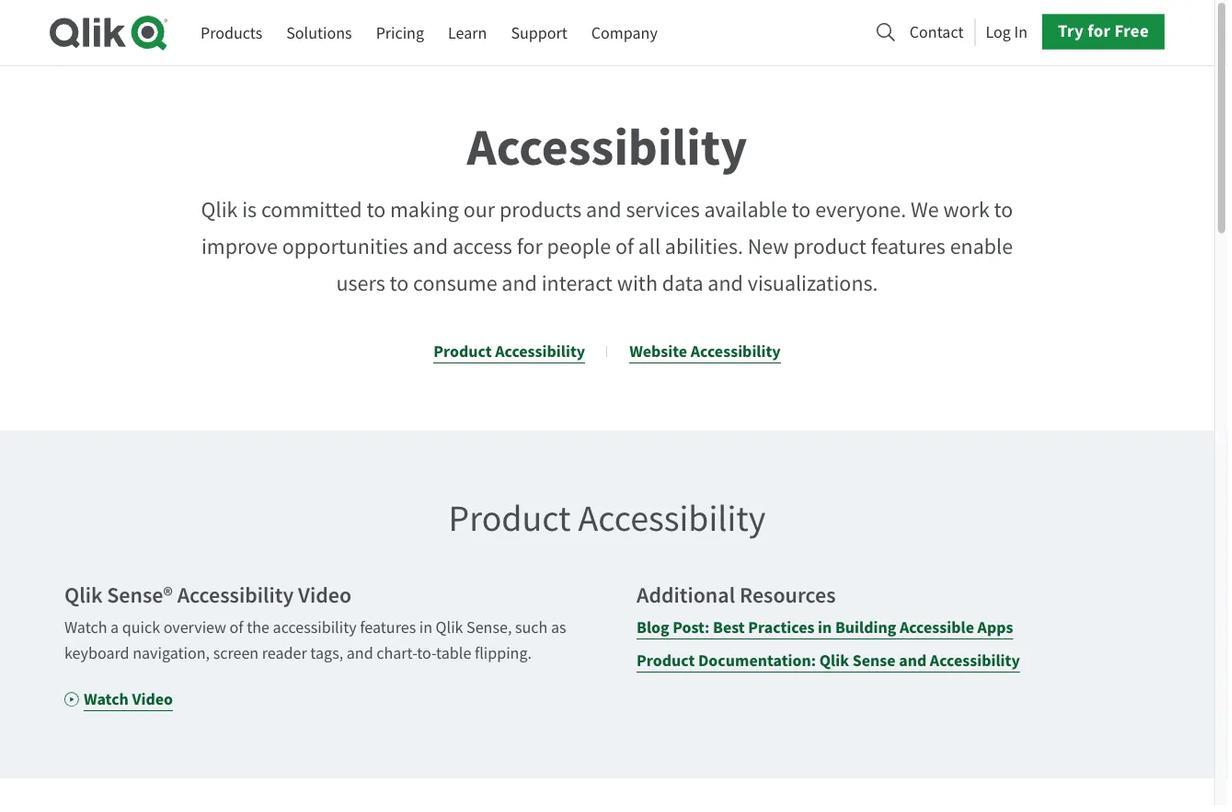 Task type: locate. For each thing, give the bounding box(es) containing it.
video inside qlik sense® accessibility video watch a quick overview of the accessibility features in qlik sense, such as keyboard navigation, screen reader tags, and chart-to-table flipping.
[[298, 581, 352, 610]]

menu bar
[[201, 16, 658, 50]]

of
[[616, 232, 634, 261], [230, 617, 244, 638]]

0 vertical spatial video
[[298, 581, 352, 610]]

0 horizontal spatial in
[[419, 617, 433, 638]]

keyboard
[[64, 643, 129, 664]]

for inside qlik is committed to making our products and services available to everyone. we work to improve opportunities and access for people of all abilities. new product features enable users to consume and interact with data and visualizations.
[[517, 232, 543, 261]]

additional
[[637, 581, 736, 610]]

in up product documentation: qlik sense and accessibility
[[818, 617, 832, 639]]

of inside qlik is committed to making our products and services available to everyone. we work to improve opportunities and access for people of all abilities. new product features enable users to consume and interact with data and visualizations.
[[616, 232, 634, 261]]

pricing
[[376, 22, 424, 43]]

and down making
[[413, 232, 448, 261]]

access
[[453, 232, 513, 261]]

all
[[638, 232, 661, 261]]

watch down keyboard
[[84, 689, 129, 711]]

0 vertical spatial features
[[871, 232, 946, 261]]

of left all
[[616, 232, 634, 261]]

1 horizontal spatial features
[[871, 232, 946, 261]]

watch up keyboard
[[64, 617, 107, 638]]

for
[[1088, 19, 1111, 43], [517, 232, 543, 261]]

everyone.
[[816, 196, 907, 224]]

contact
[[910, 21, 964, 43]]

accessibility right website
[[691, 341, 781, 363]]

in up to- at bottom
[[419, 617, 433, 638]]

1 horizontal spatial for
[[1088, 19, 1111, 43]]

for right try
[[1088, 19, 1111, 43]]

best
[[713, 617, 745, 639]]

0 vertical spatial product
[[434, 341, 492, 363]]

to right work
[[995, 196, 1014, 224]]

learn link
[[448, 16, 487, 50]]

video down navigation,
[[132, 689, 173, 711]]

product for product documentation: qlik sense and accessibility link
[[637, 650, 695, 672]]

of inside qlik sense® accessibility video watch a quick overview of the accessibility features in qlik sense, such as keyboard navigation, screen reader tags, and chart-to-table flipping.
[[230, 617, 244, 638]]

and up the people
[[586, 196, 622, 224]]

1 vertical spatial video
[[132, 689, 173, 711]]

for inside try for free link
[[1088, 19, 1111, 43]]

try for free link
[[1043, 14, 1165, 49]]

consume
[[413, 269, 498, 297]]

and inside qlik sense® accessibility video watch a quick overview of the accessibility features in qlik sense, such as keyboard navigation, screen reader tags, and chart-to-table flipping.
[[347, 643, 373, 664]]

0 vertical spatial watch
[[64, 617, 107, 638]]

to up product
[[792, 196, 811, 224]]

in
[[1015, 21, 1028, 43]]

1 vertical spatial product accessibility
[[449, 496, 766, 543]]

improve
[[201, 232, 278, 261]]

2 in from the left
[[419, 617, 433, 638]]

2 vertical spatial product
[[637, 650, 695, 672]]

we
[[911, 196, 939, 224]]

company
[[592, 22, 658, 43]]

0 vertical spatial for
[[1088, 19, 1111, 43]]

watch
[[64, 617, 107, 638], [84, 689, 129, 711]]

accessibility up "services"
[[467, 113, 748, 182]]

1 horizontal spatial in
[[818, 617, 832, 639]]

building
[[836, 617, 897, 639]]

people
[[547, 232, 611, 261]]

sense
[[853, 650, 896, 672]]

qlik
[[201, 196, 238, 224], [64, 581, 103, 610], [436, 617, 463, 638], [820, 650, 850, 672]]

learn
[[448, 22, 487, 43]]

qlik is committed to making our products and services available to everyone. we work to improve opportunities and access for people of all abilities. new product features enable users to consume and interact with data and visualizations.
[[201, 196, 1014, 297]]

features
[[871, 232, 946, 261], [360, 617, 416, 638]]

data
[[663, 269, 704, 297]]

committed
[[261, 196, 362, 224]]

qlik left the is at the top of page
[[201, 196, 238, 224]]

1 vertical spatial watch
[[84, 689, 129, 711]]

product accessibility link
[[434, 341, 586, 364]]

product
[[434, 341, 492, 363], [449, 496, 571, 543], [637, 650, 695, 672]]

0 vertical spatial product accessibility
[[434, 341, 586, 363]]

0 horizontal spatial features
[[360, 617, 416, 638]]

is
[[242, 196, 257, 224]]

try for free
[[1059, 19, 1150, 43]]

such
[[515, 617, 548, 638]]

in
[[818, 617, 832, 639], [419, 617, 433, 638]]

0 vertical spatial of
[[616, 232, 634, 261]]

support
[[511, 22, 568, 43]]

1 horizontal spatial video
[[298, 581, 352, 610]]

1 horizontal spatial of
[[616, 232, 634, 261]]

overview
[[163, 617, 226, 638]]

accessibility up additional
[[579, 496, 766, 543]]

qlik down blog post: best practices in building accessible apps link
[[820, 650, 850, 672]]

features up chart-
[[360, 617, 416, 638]]

accessibility down interact
[[495, 341, 586, 363]]

accessibility up the
[[177, 581, 294, 610]]

1 vertical spatial of
[[230, 617, 244, 638]]

visualizations.
[[748, 269, 879, 297]]

products
[[500, 196, 582, 224]]

a
[[111, 617, 119, 638]]

reader
[[262, 643, 307, 664]]

quick
[[122, 617, 160, 638]]

product documentation: qlik sense and accessibility link
[[637, 650, 1021, 673]]

work
[[944, 196, 990, 224]]

of left the
[[230, 617, 244, 638]]

and down the access
[[502, 269, 537, 297]]

qlik main element
[[201, 14, 1165, 50]]

features down "we"
[[871, 232, 946, 261]]

try
[[1059, 19, 1084, 43]]

qlik left sense®
[[64, 581, 103, 610]]

and
[[586, 196, 622, 224], [413, 232, 448, 261], [502, 269, 537, 297], [708, 269, 744, 297], [347, 643, 373, 664], [899, 650, 927, 672]]

to
[[367, 196, 386, 224], [792, 196, 811, 224], [995, 196, 1014, 224], [390, 269, 409, 297]]

blog
[[637, 617, 670, 639]]

menu bar containing products
[[201, 16, 658, 50]]

watch video
[[84, 689, 173, 711]]

and right "tags,"
[[347, 643, 373, 664]]

0 horizontal spatial for
[[517, 232, 543, 261]]

solutions
[[286, 22, 352, 43]]

accessibility
[[273, 617, 357, 638]]

opportunities
[[282, 232, 409, 261]]

product accessibility
[[434, 341, 586, 363], [449, 496, 766, 543]]

video up accessibility
[[298, 581, 352, 610]]

1 vertical spatial for
[[517, 232, 543, 261]]

video
[[298, 581, 352, 610], [132, 689, 173, 711]]

to-
[[417, 643, 436, 664]]

accessibility
[[467, 113, 748, 182], [495, 341, 586, 363], [691, 341, 781, 363], [579, 496, 766, 543], [177, 581, 294, 610], [930, 650, 1021, 672]]

for down products at the top
[[517, 232, 543, 261]]

0 horizontal spatial of
[[230, 617, 244, 638]]

1 vertical spatial features
[[360, 617, 416, 638]]



Task type: vqa. For each thing, say whether or not it's contained in the screenshot.
the middle GB
no



Task type: describe. For each thing, give the bounding box(es) containing it.
available
[[705, 196, 788, 224]]

product documentation: qlik sense and accessibility
[[637, 650, 1021, 672]]

accessible
[[900, 617, 975, 639]]

features inside qlik is committed to making our products and services available to everyone. we work to improve opportunities and access for people of all abilities. new product features enable users to consume and interact with data and visualizations.
[[871, 232, 946, 261]]

log
[[986, 21, 1011, 43]]

0 horizontal spatial video
[[132, 689, 173, 711]]

abilities.
[[665, 232, 744, 261]]

website accessibility
[[630, 341, 781, 363]]

features inside qlik sense® accessibility video watch a quick overview of the accessibility features in qlik sense, such as keyboard navigation, screen reader tags, and chart-to-table flipping.
[[360, 617, 416, 638]]

qlik inside qlik is committed to making our products and services available to everyone. we work to improve opportunities and access for people of all abilities. new product features enable users to consume and interact with data and visualizations.
[[201, 196, 238, 224]]

accessibility inside qlik sense® accessibility video watch a quick overview of the accessibility features in qlik sense, such as keyboard navigation, screen reader tags, and chart-to-table flipping.
[[177, 581, 294, 610]]

company link
[[592, 16, 658, 50]]

tags,
[[310, 643, 343, 664]]

accessibility down apps
[[930, 650, 1021, 672]]

1 in from the left
[[818, 617, 832, 639]]

screen
[[213, 643, 259, 664]]

watch video link
[[64, 687, 173, 712]]

products link
[[201, 16, 263, 50]]

product
[[794, 232, 867, 261]]

free
[[1115, 19, 1150, 43]]

contact link
[[910, 16, 964, 47]]

solutions link
[[286, 16, 352, 50]]

additional resources
[[637, 581, 836, 610]]

menu bar inside qlik main element
[[201, 16, 658, 50]]

apps
[[978, 617, 1014, 639]]

go to the home page. image
[[50, 15, 168, 51]]

enable
[[951, 232, 1013, 261]]

post:
[[673, 617, 710, 639]]

the
[[247, 617, 270, 638]]

with
[[617, 269, 658, 297]]

blog post: best practices in building accessible apps
[[637, 617, 1014, 639]]

blog post: best practices in building accessible apps link
[[637, 617, 1014, 640]]

flipping.
[[475, 643, 532, 664]]

our
[[464, 196, 495, 224]]

website
[[630, 341, 688, 363]]

to up opportunities
[[367, 196, 386, 224]]

product for product accessibility link
[[434, 341, 492, 363]]

website accessibility link
[[630, 341, 781, 364]]

products
[[201, 22, 263, 43]]

watch inside qlik sense® accessibility video watch a quick overview of the accessibility features in qlik sense, such as keyboard navigation, screen reader tags, and chart-to-table flipping.
[[64, 617, 107, 638]]

users
[[336, 269, 385, 297]]

pricing link
[[376, 16, 424, 50]]

as
[[551, 617, 567, 638]]

qlik up table
[[436, 617, 463, 638]]

log in
[[986, 21, 1028, 43]]

table
[[436, 643, 472, 664]]

new
[[748, 232, 789, 261]]

practices
[[749, 617, 815, 639]]

to right users
[[390, 269, 409, 297]]

documentation:
[[699, 650, 817, 672]]

sense,
[[467, 617, 512, 638]]

1 vertical spatial product
[[449, 496, 571, 543]]

sense®
[[107, 581, 173, 610]]

support link
[[511, 16, 568, 50]]

interact
[[542, 269, 613, 297]]

navigation,
[[133, 643, 210, 664]]

resources
[[740, 581, 836, 610]]

chart-
[[377, 643, 417, 664]]

log in link
[[986, 16, 1028, 47]]

services
[[626, 196, 700, 224]]

and right sense
[[899, 650, 927, 672]]

watch inside watch video link
[[84, 689, 129, 711]]

making
[[390, 196, 459, 224]]

in inside qlik sense® accessibility video watch a quick overview of the accessibility features in qlik sense, such as keyboard navigation, screen reader tags, and chart-to-table flipping.
[[419, 617, 433, 638]]

qlik sense® accessibility video watch a quick overview of the accessibility features in qlik sense, such as keyboard navigation, screen reader tags, and chart-to-table flipping.
[[64, 581, 567, 664]]

and down abilities.
[[708, 269, 744, 297]]



